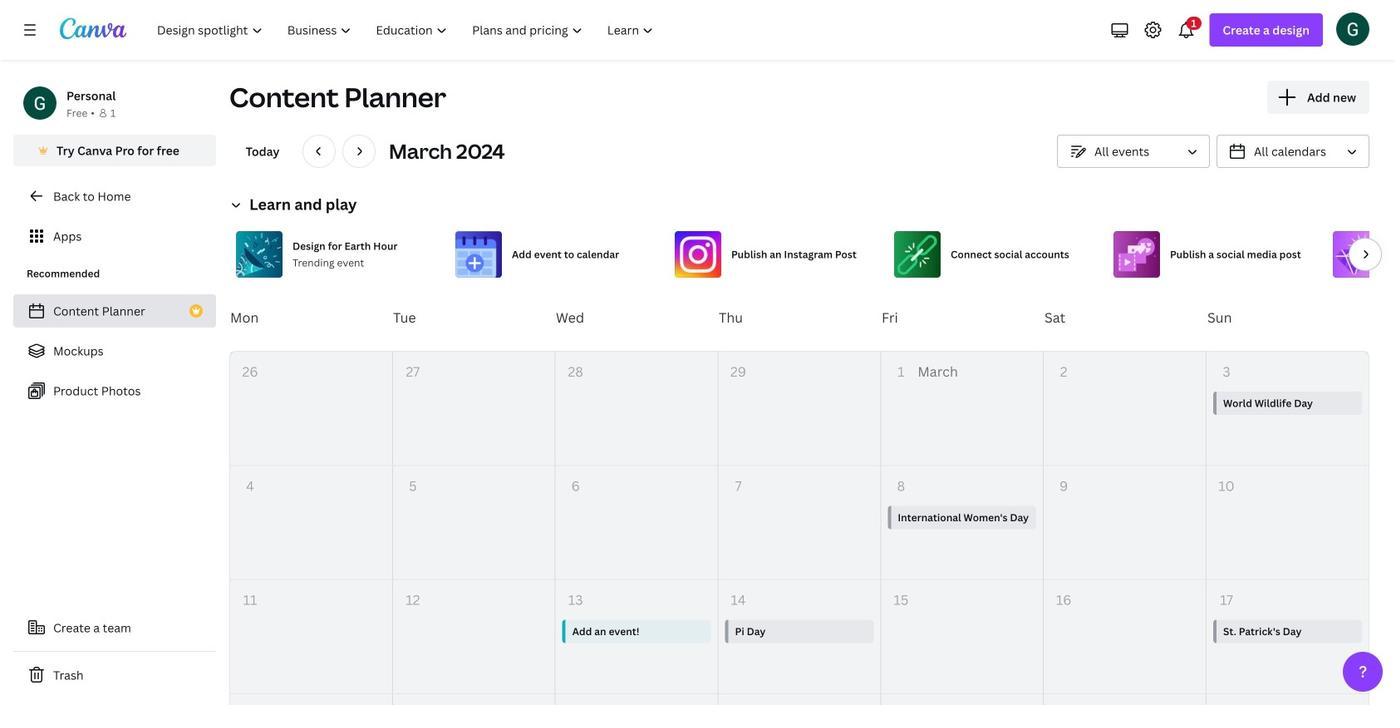 Task type: locate. For each thing, give the bounding box(es) containing it.
sunday column header
[[1207, 284, 1370, 351]]

row
[[229, 284, 1370, 351], [230, 352, 1369, 466], [230, 466, 1369, 580], [230, 580, 1369, 694], [230, 694, 1369, 705]]

list
[[13, 294, 216, 407]]

top level navigation element
[[146, 13, 668, 47]]



Task type: vqa. For each thing, say whether or not it's contained in the screenshot.
with to the middle
no



Task type: describe. For each thing, give the bounding box(es) containing it.
monday column header
[[229, 284, 392, 351]]

thursday column header
[[718, 284, 881, 351]]

greg robinson image
[[1337, 12, 1370, 46]]

saturday column header
[[1044, 284, 1207, 351]]

wednesday column header
[[555, 284, 718, 351]]

tuesday column header
[[392, 284, 555, 351]]

friday column header
[[881, 284, 1044, 351]]



